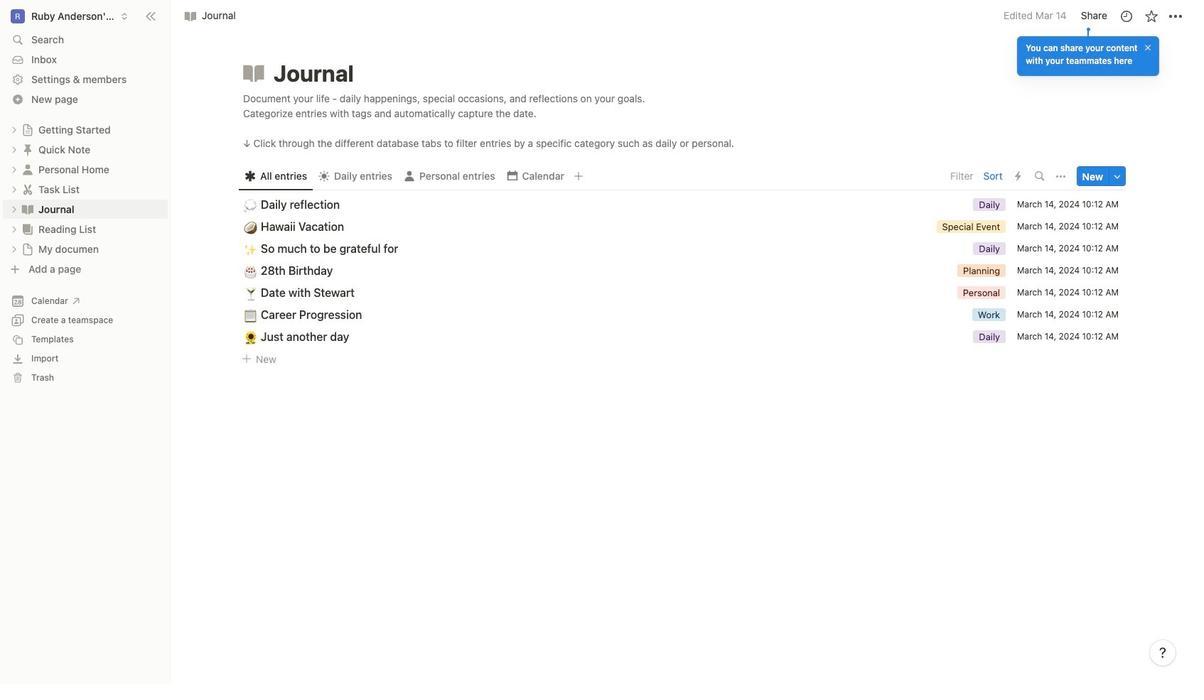 Task type: describe. For each thing, give the bounding box(es) containing it.
close sidebar image
[[145, 10, 156, 22]]

3 open image from the top
[[10, 165, 18, 174]]

favorite image
[[1144, 9, 1158, 23]]

2 tab from the left
[[313, 167, 398, 187]]

1 open image from the top
[[10, 125, 18, 134]]

🌻 image
[[244, 328, 258, 346]]

💭 image
[[244, 196, 258, 214]]

🎂 image
[[244, 262, 258, 280]]

🥥 image
[[244, 218, 258, 236]]



Task type: locate. For each thing, give the bounding box(es) containing it.
2 open image from the top
[[10, 145, 18, 154]]

4 tab from the left
[[501, 167, 570, 187]]

0 vertical spatial open image
[[10, 205, 18, 214]]

1 vertical spatial open image
[[10, 245, 18, 253]]

1 open image from the top
[[10, 205, 18, 214]]

2 open image from the top
[[10, 245, 18, 253]]

3 tab from the left
[[398, 167, 501, 187]]

create and view automations image
[[1015, 172, 1021, 182]]

tab list
[[239, 162, 946, 191]]

🍸 image
[[244, 284, 258, 302]]

open image
[[10, 205, 18, 214], [10, 245, 18, 253]]

4 open image from the top
[[10, 185, 18, 194]]

updates image
[[1119, 9, 1133, 23]]

open image
[[10, 125, 18, 134], [10, 145, 18, 154], [10, 165, 18, 174], [10, 185, 18, 194], [10, 225, 18, 233]]

1 tab from the left
[[239, 167, 313, 187]]

✨ image
[[244, 240, 258, 258]]

5 open image from the top
[[10, 225, 18, 233]]

tab
[[239, 167, 313, 187], [313, 167, 398, 187], [398, 167, 501, 187], [501, 167, 570, 187]]

📋 image
[[244, 306, 258, 324]]

change page icon image
[[241, 60, 267, 86], [21, 123, 34, 136], [21, 143, 35, 157], [21, 162, 35, 177], [21, 182, 35, 197], [21, 202, 35, 216], [21, 222, 35, 236], [21, 243, 34, 256]]



Task type: vqa. For each thing, say whether or not it's contained in the screenshot.
"🏃" IMAGE in the bottom of the page
no



